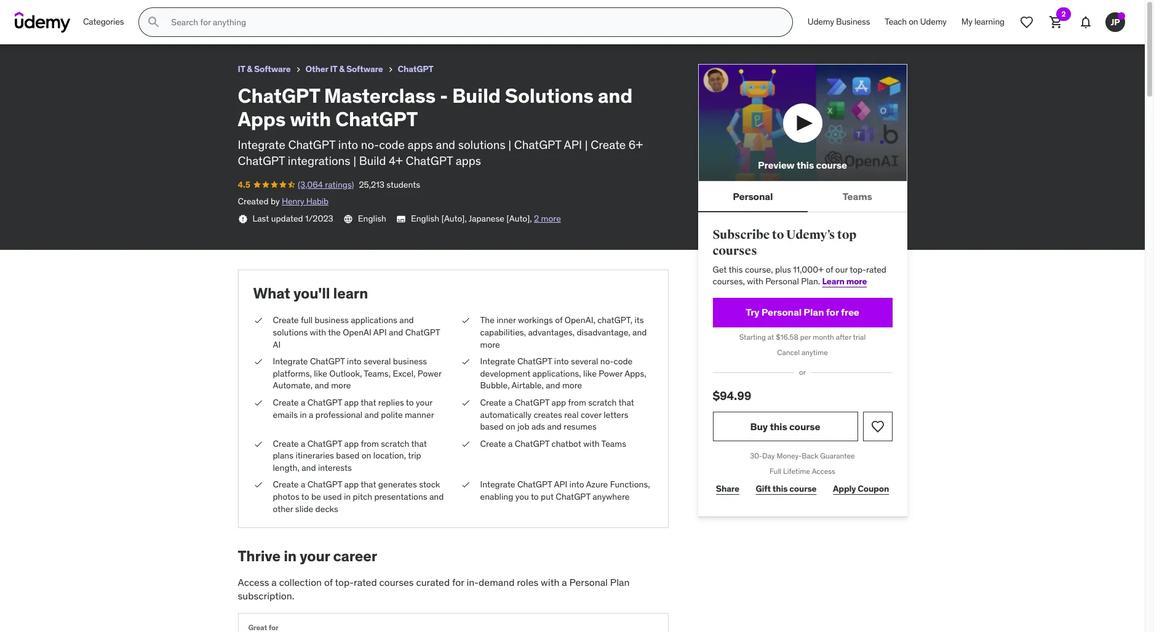 Task type: vqa. For each thing, say whether or not it's contained in the screenshot.
2:
no



Task type: locate. For each thing, give the bounding box(es) containing it.
api inside "integrate chatgpt api into azure functions, enabling you to put chatgpt anywhere"
[[554, 479, 568, 490]]

learn more link
[[823, 276, 868, 287]]

(3,064 ratings)
[[37, 21, 93, 32], [298, 179, 354, 190]]

Search for anything text field
[[169, 12, 778, 33]]

chatgpt inside integrate chatgpt into several no-code development applications, like power apps, bubble, airtable, and more
[[518, 356, 552, 367]]

your up manner
[[416, 397, 433, 408]]

that up pitch
[[361, 479, 376, 490]]

itineraries
[[296, 450, 334, 461]]

in up collection
[[284, 547, 297, 566]]

create up plans
[[273, 438, 299, 449]]

integrate up created
[[238, 137, 286, 152]]

0 horizontal spatial code
[[379, 137, 405, 152]]

english [auto], japanese [auto] , 2 more
[[411, 213, 561, 224]]

0 horizontal spatial build
[[118, 6, 143, 18]]

0 horizontal spatial -
[[112, 6, 116, 18]]

course for gift this course
[[790, 483, 817, 495]]

xsmall image left automatically at the left of page
[[461, 397, 471, 409]]

2 horizontal spatial for
[[827, 306, 839, 318]]

solutions
[[458, 137, 506, 152], [273, 327, 308, 338]]

it & software link
[[238, 62, 291, 77]]

chatgpt inside create a chatgpt app that replies to your emails in a professional and polite manner
[[308, 397, 342, 408]]

of left our
[[826, 264, 834, 275]]

1 & from the left
[[247, 63, 252, 74]]

create for create full business applications and solutions with the openai api and chatgpt ai
[[273, 315, 299, 326]]

app inside create a chatgpt app that generates stock photos to be used in pitch presentations and other slide decks
[[344, 479, 359, 490]]

1 vertical spatial 2
[[534, 213, 539, 224]]

into left the azure
[[570, 479, 585, 490]]

1 horizontal spatial solutions
[[458, 137, 506, 152]]

1 horizontal spatial -
[[440, 83, 448, 108]]

2 left notifications image
[[1062, 9, 1067, 18]]

0 horizontal spatial masterclass
[[54, 6, 110, 18]]

no- inside integrate chatgpt into several no-code development applications, like power apps, bubble, airtable, and more
[[601, 356, 614, 367]]

scratch inside the create a chatgpt app from scratch that plans itineraries based on location, trip length, and interests
[[381, 438, 410, 449]]

xsmall image right trip
[[461, 438, 471, 450]]

from inside create a chatgpt app from scratch that automatically creates real cover letters based on job ads and resumes
[[568, 397, 587, 408]]

0 vertical spatial api
[[564, 137, 582, 152]]

1 vertical spatial 4.5
[[238, 179, 250, 190]]

based
[[480, 421, 504, 432], [336, 450, 360, 461]]

course for preview this course
[[817, 159, 848, 171]]

xsmall image
[[238, 214, 248, 224], [461, 315, 471, 327], [253, 397, 263, 409], [461, 397, 471, 409], [253, 479, 263, 491]]

business up excel, on the left bottom of the page
[[393, 356, 427, 367]]

xsmall image left enabling
[[461, 479, 471, 491]]

a up the subscription.
[[272, 576, 277, 589]]

1 horizontal spatial solutions
[[505, 83, 594, 108]]

chatgpt inside integrate chatgpt into several business platforms, like outlook, teams, excel, power automate, and more
[[310, 356, 345, 367]]

app up "creates"
[[552, 397, 566, 408]]

plans
[[273, 450, 294, 461]]

from up location,
[[361, 438, 379, 449]]

henry habib link
[[282, 196, 329, 207]]

on left job on the bottom
[[506, 421, 516, 432]]

a inside the create a chatgpt app from scratch that plans itineraries based on location, trip length, and interests
[[301, 438, 305, 449]]

full
[[770, 467, 782, 476]]

& inside it & software link
[[247, 63, 252, 74]]

integrate for integrate chatgpt api into azure functions, enabling you to put chatgpt anywhere
[[480, 479, 516, 490]]

2 vertical spatial build
[[359, 153, 386, 168]]

0 horizontal spatial several
[[364, 356, 391, 367]]

api inside chatgpt masterclass - build solutions and apps with chatgpt integrate chatgpt into no-code apps and solutions | chatgpt api | create 6+ chatgpt integrations | build 4+ chatgpt apps
[[564, 137, 582, 152]]

4+
[[389, 153, 403, 168]]

0 horizontal spatial (3,064 ratings)
[[37, 21, 93, 32]]

api inside create full business applications and solutions with the openai api and chatgpt ai
[[374, 327, 387, 338]]

used
[[323, 491, 342, 502]]

0 vertical spatial 25,213 students
[[98, 21, 159, 32]]

0 vertical spatial no-
[[361, 137, 379, 152]]

personal up $16.58 at the bottom of the page
[[762, 306, 802, 318]]

create full business applications and solutions with the openai api and chatgpt ai
[[273, 315, 440, 350]]

in inside create a chatgpt app that replies to your emails in a professional and polite manner
[[300, 409, 307, 420]]

plan
[[804, 306, 825, 318], [611, 576, 630, 589]]

submit search image
[[147, 15, 161, 30]]

with up it & software
[[238, 6, 259, 18]]

a for create a chatgpt chatbot with teams
[[508, 438, 513, 449]]

udemy's
[[787, 227, 835, 243]]

into inside "integrate chatgpt api into azure functions, enabling you to put chatgpt anywhere"
[[570, 479, 585, 490]]

its
[[635, 315, 644, 326]]

code up apps,
[[614, 356, 633, 367]]

0 vertical spatial rated
[[867, 264, 887, 275]]

0 horizontal spatial english
[[358, 213, 387, 224]]

xsmall image for create a chatgpt app that replies to your emails in a professional and polite manner
[[253, 397, 263, 409]]

1 vertical spatial of
[[555, 315, 563, 326]]

1 horizontal spatial your
[[416, 397, 433, 408]]

coupon
[[858, 483, 890, 495]]

that
[[361, 397, 376, 408], [619, 397, 635, 408], [412, 438, 427, 449], [361, 479, 376, 490]]

1 vertical spatial ratings)
[[325, 179, 354, 190]]

based up interests
[[336, 450, 360, 461]]

0 horizontal spatial scratch
[[381, 438, 410, 449]]

1 vertical spatial scratch
[[381, 438, 410, 449]]

0 vertical spatial -
[[112, 6, 116, 18]]

course inside buy this course button
[[790, 420, 821, 432]]

teach on udemy link
[[878, 7, 955, 37]]

0 vertical spatial access
[[812, 467, 836, 476]]

a for access a collection of top-rated courses curated for in-demand roles with a personal plan subscription.
[[272, 576, 277, 589]]

to up manner
[[406, 397, 414, 408]]

advantages,
[[528, 327, 575, 338]]

integrate for integrate chatgpt into several business platforms, like outlook, teams, excel, power automate, and more
[[273, 356, 308, 367]]

2 like from the left
[[584, 368, 597, 379]]

apps for chatgpt masterclass - build solutions and apps with chatgpt integrate chatgpt into no-code apps and solutions | chatgpt api | create 6+ chatgpt integrations | build 4+ chatgpt apps
[[238, 107, 286, 132]]

teams button
[[808, 182, 908, 211]]

automatically
[[480, 409, 532, 420]]

a down automate,
[[301, 397, 305, 408]]

based down automatically at the left of page
[[480, 421, 504, 432]]

wishlist image
[[871, 419, 886, 434]]

masterclass for chatgpt masterclass - build solutions and apps with chatgpt
[[54, 6, 110, 18]]

courses
[[713, 243, 758, 258], [380, 576, 414, 589]]

1 horizontal spatial of
[[555, 315, 563, 326]]

courses,
[[713, 276, 745, 287]]

full
[[301, 315, 313, 326]]

more down applications,
[[563, 380, 582, 391]]

0 vertical spatial solutions
[[458, 137, 506, 152]]

0 vertical spatial top-
[[850, 264, 867, 275]]

a for create a chatgpt app that generates stock photos to be used in pitch presentations and other slide decks
[[301, 479, 305, 490]]

1 horizontal spatial apps
[[456, 153, 481, 168]]

job
[[518, 421, 530, 432]]

from inside the create a chatgpt app from scratch that plans itineraries based on location, trip length, and interests
[[361, 438, 379, 449]]

create inside the create a chatgpt app from scratch that plans itineraries based on location, trip length, and interests
[[273, 438, 299, 449]]

a inside create a chatgpt app that generates stock photos to be used in pitch presentations and other slide decks
[[301, 479, 305, 490]]

scratch
[[589, 397, 617, 408], [381, 438, 410, 449]]

like
[[314, 368, 327, 379], [584, 368, 597, 379]]

0 vertical spatial solutions
[[145, 6, 190, 18]]

1 horizontal spatial based
[[480, 421, 504, 432]]

power
[[418, 368, 442, 379], [599, 368, 623, 379]]

to left udemy's
[[772, 227, 785, 243]]

apps
[[212, 6, 236, 18], [238, 107, 286, 132]]

to left be on the bottom of page
[[302, 491, 309, 502]]

xsmall image left plans
[[253, 438, 263, 450]]

0 horizontal spatial based
[[336, 450, 360, 461]]

to
[[772, 227, 785, 243], [406, 397, 414, 408], [302, 491, 309, 502], [531, 491, 539, 502]]

your up collection
[[300, 547, 330, 566]]

(3,064 left 'categories' dropdown button
[[37, 21, 62, 32]]

on left location,
[[362, 450, 372, 461]]

1 horizontal spatial &
[[339, 63, 345, 74]]

students down 4+
[[387, 179, 421, 190]]

0 horizontal spatial of
[[324, 576, 333, 589]]

with down 'course,' on the top right of page
[[748, 276, 764, 287]]

apply coupon
[[834, 483, 890, 495]]

1 vertical spatial masterclass
[[324, 83, 436, 108]]

2 english from the left
[[411, 213, 440, 224]]

with inside access a collection of top-rated courses curated for in-demand roles with a personal plan subscription.
[[541, 576, 560, 589]]

this up "courses,"
[[729, 264, 743, 275]]

subscription.
[[238, 590, 295, 602]]

solutions inside chatgpt masterclass - build solutions and apps with chatgpt integrate chatgpt into no-code apps and solutions | chatgpt api | create 6+ chatgpt integrations | build 4+ chatgpt apps
[[505, 83, 594, 108]]

on
[[909, 16, 919, 27], [506, 421, 516, 432], [362, 450, 372, 461]]

lifetime
[[784, 467, 811, 476]]

1 vertical spatial students
[[387, 179, 421, 190]]

2 & from the left
[[339, 63, 345, 74]]

xsmall image left last
[[238, 214, 248, 224]]

power left apps,
[[599, 368, 623, 379]]

- for chatgpt masterclass - build solutions and apps with chatgpt
[[112, 6, 116, 18]]

1 horizontal spatial several
[[571, 356, 599, 367]]

xsmall image left chatgpt link at the left of the page
[[386, 65, 396, 74]]

more down capabilities,
[[480, 339, 500, 350]]

into inside chatgpt masterclass - build solutions and apps with chatgpt integrate chatgpt into no-code apps and solutions | chatgpt api | create 6+ chatgpt integrations | build 4+ chatgpt apps
[[338, 137, 358, 152]]

english right closed captions image
[[411, 213, 440, 224]]

in right "used"
[[344, 491, 351, 502]]

1 horizontal spatial top-
[[850, 264, 867, 275]]

course inside the gift this course 'link'
[[790, 483, 817, 495]]

personal inside button
[[733, 190, 773, 202]]

0 horizontal spatial from
[[361, 438, 379, 449]]

$94.99
[[713, 389, 752, 403]]

students down chatgpt masterclass - build solutions and apps with chatgpt
[[125, 21, 159, 32]]

power right excel, on the left bottom of the page
[[418, 368, 442, 379]]

of right collection
[[324, 576, 333, 589]]

&
[[247, 63, 252, 74], [339, 63, 345, 74]]

teams up top
[[843, 190, 873, 202]]

1 several from the left
[[364, 356, 391, 367]]

access inside 30-day money-back guarantee full lifetime access
[[812, 467, 836, 476]]

for left in-
[[452, 576, 465, 589]]

that up letters
[[619, 397, 635, 408]]

scratch up "cover"
[[589, 397, 617, 408]]

0 horizontal spatial &
[[247, 63, 252, 74]]

rated inside access a collection of top-rated courses curated for in-demand roles with a personal plan subscription.
[[354, 576, 377, 589]]

0 vertical spatial 2
[[1062, 9, 1067, 18]]

of inside the inner workings of openai, chatgpt, its capabilities, advantages, disadvantage, and more
[[555, 315, 563, 326]]

app inside create a chatgpt app from scratch that automatically creates real cover letters based on job ads and resumes
[[552, 397, 566, 408]]

ads
[[532, 421, 546, 432]]

scratch inside create a chatgpt app from scratch that automatically creates real cover letters based on job ads and resumes
[[589, 397, 617, 408]]

and inside the inner workings of openai, chatgpt, its capabilities, advantages, disadvantage, and more
[[633, 327, 647, 338]]

chatgpt inside create full business applications and solutions with the openai api and chatgpt ai
[[406, 327, 440, 338]]

personal inside the get this course, plus 11,000+ of our top-rated courses, with personal plan.
[[766, 276, 800, 287]]

xsmall image for integrate chatgpt api into azure functions, enabling you to put chatgpt anywhere
[[461, 479, 471, 491]]

english for english
[[358, 213, 387, 224]]

1 vertical spatial from
[[361, 438, 379, 449]]

2 vertical spatial course
[[790, 483, 817, 495]]

that inside create a chatgpt app that generates stock photos to be used in pitch presentations and other slide decks
[[361, 479, 376, 490]]

|
[[509, 137, 512, 152], [585, 137, 588, 152], [353, 153, 356, 168]]

2 it from the left
[[330, 63, 337, 74]]

1 horizontal spatial plan
[[804, 306, 825, 318]]

course up back
[[790, 420, 821, 432]]

integrate up enabling
[[480, 479, 516, 490]]

inner
[[497, 315, 516, 326]]

0 horizontal spatial udemy
[[808, 16, 835, 27]]

create inside create full business applications and solutions with the openai api and chatgpt ai
[[273, 315, 299, 326]]

create up 'photos'
[[273, 479, 299, 490]]

1 horizontal spatial on
[[506, 421, 516, 432]]

4.5
[[10, 21, 22, 32], [238, 179, 250, 190]]

personal down preview
[[733, 190, 773, 202]]

and inside create a chatgpt app that generates stock photos to be used in pitch presentations and other slide decks
[[430, 491, 444, 502]]

1 power from the left
[[418, 368, 442, 379]]

teams inside button
[[843, 190, 873, 202]]

apps inside chatgpt masterclass - build solutions and apps with chatgpt integrate chatgpt into no-code apps and solutions | chatgpt api | create 6+ chatgpt integrations | build 4+ chatgpt apps
[[238, 107, 286, 132]]

create a chatgpt app from scratch that automatically creates real cover letters based on job ads and resumes
[[480, 397, 635, 432]]

shopping cart with 2 items image
[[1050, 15, 1064, 30]]

a up automatically at the left of page
[[508, 397, 513, 408]]

that up trip
[[412, 438, 427, 449]]

scratch up location,
[[381, 438, 410, 449]]

this for gift
[[773, 483, 788, 495]]

1 horizontal spatial students
[[387, 179, 421, 190]]

1 horizontal spatial (3,064
[[298, 179, 323, 190]]

to left "put"
[[531, 491, 539, 502]]

habib
[[306, 196, 329, 207]]

0 vertical spatial in
[[300, 409, 307, 420]]

scratch for letters
[[589, 397, 617, 408]]

software right other
[[347, 63, 383, 74]]

1 like from the left
[[314, 368, 327, 379]]

this right preview
[[797, 159, 815, 171]]

1 vertical spatial api
[[374, 327, 387, 338]]

teams,
[[364, 368, 391, 379]]

ai
[[273, 339, 281, 350]]

with inside the get this course, plus 11,000+ of our top-rated courses, with personal plan.
[[748, 276, 764, 287]]

by
[[271, 196, 280, 207]]

create left full
[[273, 315, 299, 326]]

1 horizontal spatial from
[[568, 397, 587, 408]]

this inside the get this course, plus 11,000+ of our top-rated courses, with personal plan.
[[729, 264, 743, 275]]

create a chatgpt app from scratch that plans itineraries based on location, trip length, and interests
[[273, 438, 427, 473]]

xsmall image for create full business applications and solutions with the openai api and chatgpt ai
[[253, 315, 263, 327]]

25,213 students down chatgpt masterclass - build solutions and apps with chatgpt
[[98, 21, 159, 32]]

0 horizontal spatial 4.5
[[10, 21, 22, 32]]

2 several from the left
[[571, 356, 599, 367]]

personal inside access a collection of top-rated courses curated for in-demand roles with a personal plan subscription.
[[570, 576, 608, 589]]

1 horizontal spatial 25,213 students
[[359, 179, 421, 190]]

of inside access a collection of top-rated courses curated for in-demand roles with a personal plan subscription.
[[324, 576, 333, 589]]

with up integrations
[[290, 107, 331, 132]]

this for buy
[[770, 420, 788, 432]]

into up the outlook,
[[347, 356, 362, 367]]

disadvantage,
[[577, 327, 631, 338]]

code up 4+
[[379, 137, 405, 152]]

several inside integrate chatgpt into several business platforms, like outlook, teams, excel, power automate, and more
[[364, 356, 391, 367]]

0 vertical spatial apps
[[212, 6, 236, 18]]

xsmall image left development at the left bottom of the page
[[461, 356, 471, 368]]

collection
[[279, 576, 322, 589]]

functions,
[[610, 479, 650, 490]]

0 horizontal spatial power
[[418, 368, 442, 379]]

a up slide
[[301, 479, 305, 490]]

1 vertical spatial on
[[506, 421, 516, 432]]

integrate chatgpt api into azure functions, enabling you to put chatgpt anywhere
[[480, 479, 650, 502]]

1 horizontal spatial it
[[330, 63, 337, 74]]

integrate inside integrate chatgpt into several business platforms, like outlook, teams, excel, power automate, and more
[[273, 356, 308, 367]]

english for english [auto], japanese [auto] , 2 more
[[411, 213, 440, 224]]

personal right roles
[[570, 576, 608, 589]]

1 vertical spatial plan
[[611, 576, 630, 589]]

photos
[[273, 491, 300, 502]]

to inside create a chatgpt app that generates stock photos to be used in pitch presentations and other slide decks
[[302, 491, 309, 502]]

several up the teams,
[[364, 356, 391, 367]]

create inside create a chatgpt app that generates stock photos to be used in pitch presentations and other slide decks
[[273, 479, 299, 490]]

1 vertical spatial courses
[[380, 576, 414, 589]]

courses down subscribe
[[713, 243, 758, 258]]

0 vertical spatial ratings)
[[64, 21, 93, 32]]

0 vertical spatial from
[[568, 397, 587, 408]]

app for cover
[[552, 397, 566, 408]]

code
[[379, 137, 405, 152], [614, 356, 633, 367]]

for right great
[[269, 623, 279, 632]]

chatgpt
[[10, 6, 51, 18], [261, 6, 303, 18], [398, 63, 434, 74], [238, 83, 320, 108], [335, 107, 418, 132], [288, 137, 336, 152], [514, 137, 562, 152], [238, 153, 285, 168], [406, 153, 453, 168], [406, 327, 440, 338], [310, 356, 345, 367], [518, 356, 552, 367], [308, 397, 342, 408], [515, 397, 550, 408], [308, 438, 342, 449], [515, 438, 550, 449], [308, 479, 342, 490], [518, 479, 552, 490], [556, 491, 591, 502]]

it & software
[[238, 63, 291, 74]]

0 vertical spatial apps
[[408, 137, 433, 152]]

on right teach
[[909, 16, 919, 27]]

xsmall image
[[293, 65, 303, 74], [386, 65, 396, 74], [253, 315, 263, 327], [253, 356, 263, 368], [461, 356, 471, 368], [253, 438, 263, 450], [461, 438, 471, 450], [461, 479, 471, 491]]

into up integrations
[[338, 137, 358, 152]]

like left the outlook,
[[314, 368, 327, 379]]

1 vertical spatial apps
[[238, 107, 286, 132]]

wishlist image
[[1020, 15, 1035, 30]]

teams down letters
[[602, 438, 627, 449]]

and inside integrate chatgpt into several business platforms, like outlook, teams, excel, power automate, and more
[[315, 380, 329, 391]]

25,213 students down 4+
[[359, 179, 421, 190]]

app up interests
[[344, 438, 359, 449]]

integrations
[[288, 153, 351, 168]]

1 vertical spatial solutions
[[273, 327, 308, 338]]

2 power from the left
[[599, 368, 623, 379]]

1 horizontal spatial ratings)
[[325, 179, 354, 190]]

integrate inside integrate chatgpt into several no-code development applications, like power apps, bubble, airtable, and more
[[480, 356, 516, 367]]

rated up 'learn more' link
[[867, 264, 887, 275]]

chatgpt inside the create a chatgpt app from scratch that plans itineraries based on location, trip length, and interests
[[308, 438, 342, 449]]

for inside try personal plan for free link
[[827, 306, 839, 318]]

6+
[[629, 137, 643, 152]]

learn
[[333, 284, 368, 303]]

1 horizontal spatial software
[[347, 63, 383, 74]]

jp
[[1111, 16, 1121, 27]]

a down automatically at the left of page
[[508, 438, 513, 449]]

this inside 'link'
[[773, 483, 788, 495]]

create down bubble,
[[480, 397, 506, 408]]

2 horizontal spatial on
[[909, 16, 919, 27]]

azure
[[586, 479, 608, 490]]

slide
[[295, 503, 313, 514]]

1 horizontal spatial business
[[393, 356, 427, 367]]

into up applications,
[[554, 356, 569, 367]]

1 horizontal spatial masterclass
[[324, 83, 436, 108]]

udemy left my
[[921, 16, 947, 27]]

our
[[836, 264, 848, 275]]

2 software from the left
[[347, 63, 383, 74]]

0 vertical spatial of
[[826, 264, 834, 275]]

day
[[763, 451, 775, 461]]

- inside chatgpt masterclass - build solutions and apps with chatgpt integrate chatgpt into no-code apps and solutions | chatgpt api | create 6+ chatgpt integrations | build 4+ chatgpt apps
[[440, 83, 448, 108]]

free
[[842, 306, 860, 318]]

of for demand
[[324, 576, 333, 589]]

resumes
[[564, 421, 597, 432]]

try personal plan for free
[[746, 306, 860, 318]]

2 udemy from the left
[[921, 16, 947, 27]]

xsmall image for create a chatgpt app from scratch that automatically creates real cover letters based on job ads and resumes
[[461, 397, 471, 409]]

0 vertical spatial on
[[909, 16, 919, 27]]

1 horizontal spatial no-
[[601, 356, 614, 367]]

create up emails
[[273, 397, 299, 408]]

2 horizontal spatial of
[[826, 264, 834, 275]]

top- down career
[[335, 576, 354, 589]]

share button
[[713, 477, 743, 502]]

and inside create a chatgpt app from scratch that automatically creates real cover letters based on job ads and resumes
[[548, 421, 562, 432]]

xsmall image left the
[[461, 315, 471, 327]]

1 english from the left
[[358, 213, 387, 224]]

courses left curated
[[380, 576, 414, 589]]

thrive in your career
[[238, 547, 377, 566]]

2 vertical spatial on
[[362, 450, 372, 461]]

more right ,
[[541, 213, 561, 224]]

create inside create a chatgpt app that replies to your emails in a professional and polite manner
[[273, 397, 299, 408]]

a
[[301, 397, 305, 408], [508, 397, 513, 408], [309, 409, 314, 420], [301, 438, 305, 449], [508, 438, 513, 449], [301, 479, 305, 490], [272, 576, 277, 589], [562, 576, 567, 589]]

access inside access a collection of top-rated courses curated for in-demand roles with a personal plan subscription.
[[238, 576, 269, 589]]

that left replies
[[361, 397, 376, 408]]

2
[[1062, 9, 1067, 18], [534, 213, 539, 224]]

0 vertical spatial business
[[315, 315, 349, 326]]

several inside integrate chatgpt into several no-code development applications, like power apps, bubble, airtable, and more
[[571, 356, 599, 367]]

tab list
[[698, 182, 908, 213]]

masterclass inside chatgpt masterclass - build solutions and apps with chatgpt integrate chatgpt into no-code apps and solutions | chatgpt api | create 6+ chatgpt integrations | build 4+ chatgpt apps
[[324, 83, 436, 108]]

subscribe
[[713, 227, 770, 243]]

a up itineraries
[[301, 438, 305, 449]]

integrate up development at the left bottom of the page
[[480, 356, 516, 367]]

0 vertical spatial course
[[817, 159, 848, 171]]

0 horizontal spatial |
[[353, 153, 356, 168]]

create left 6+
[[591, 137, 626, 152]]

1 horizontal spatial udemy
[[921, 16, 947, 27]]

1 vertical spatial (3,064 ratings)
[[298, 179, 354, 190]]

solutions for chatgpt masterclass - build solutions and apps with chatgpt
[[145, 6, 190, 18]]

solutions inside create full business applications and solutions with the openai api and chatgpt ai
[[273, 327, 308, 338]]

1 vertical spatial rated
[[354, 576, 377, 589]]

udemy image
[[15, 12, 71, 33]]

1 vertical spatial apps
[[456, 153, 481, 168]]

rated down career
[[354, 576, 377, 589]]

0 horizontal spatial 25,213
[[98, 21, 123, 32]]

app inside the create a chatgpt app from scratch that plans itineraries based on location, trip length, and interests
[[344, 438, 359, 449]]

personal
[[733, 190, 773, 202], [766, 276, 800, 287], [762, 306, 802, 318], [570, 576, 608, 589]]

0 vertical spatial your
[[416, 397, 433, 408]]

0 vertical spatial scratch
[[589, 397, 617, 408]]

integrate chatgpt into several no-code development applications, like power apps, bubble, airtable, and more
[[480, 356, 647, 391]]

xsmall image down the what
[[253, 315, 263, 327]]

course down lifetime
[[790, 483, 817, 495]]

a inside create a chatgpt app from scratch that automatically creates real cover letters based on job ads and resumes
[[508, 397, 513, 408]]

1 vertical spatial solutions
[[505, 83, 594, 108]]

and inside the create a chatgpt app from scratch that plans itineraries based on location, trip length, and interests
[[302, 462, 316, 473]]

udemy left the business
[[808, 16, 835, 27]]

0 horizontal spatial rated
[[354, 576, 377, 589]]

2 vertical spatial api
[[554, 479, 568, 490]]

outlook,
[[330, 368, 362, 379]]

categories button
[[76, 7, 131, 37]]

this right buy
[[770, 420, 788, 432]]

polite
[[381, 409, 403, 420]]

in right emails
[[300, 409, 307, 420]]

access down back
[[812, 467, 836, 476]]

with right roles
[[541, 576, 560, 589]]

your inside create a chatgpt app that replies to your emails in a professional and polite manner
[[416, 397, 433, 408]]

1 horizontal spatial 25,213
[[359, 179, 385, 190]]

build for chatgpt masterclass - build solutions and apps with chatgpt integrate chatgpt into no-code apps and solutions | chatgpt api | create 6+ chatgpt integrations | build 4+ chatgpt apps
[[452, 83, 501, 108]]

this
[[797, 159, 815, 171], [729, 264, 743, 275], [770, 420, 788, 432], [773, 483, 788, 495]]

0 vertical spatial (3,064
[[37, 21, 62, 32]]

for left free
[[827, 306, 839, 318]]

course for buy this course
[[790, 420, 821, 432]]

1 horizontal spatial (3,064 ratings)
[[298, 179, 354, 190]]

1 horizontal spatial courses
[[713, 243, 758, 258]]

xsmall image left emails
[[253, 397, 263, 409]]

openai,
[[565, 315, 596, 326]]

several for teams,
[[364, 356, 391, 367]]

access up the subscription.
[[238, 576, 269, 589]]

app inside create a chatgpt app that replies to your emails in a professional and polite manner
[[344, 397, 359, 408]]

english
[[358, 213, 387, 224], [411, 213, 440, 224]]



Task type: describe. For each thing, give the bounding box(es) containing it.
that inside create a chatgpt app that replies to your emails in a professional and polite manner
[[361, 397, 376, 408]]

- for chatgpt masterclass - build solutions and apps with chatgpt integrate chatgpt into no-code apps and solutions | chatgpt api | create 6+ chatgpt integrations | build 4+ chatgpt apps
[[440, 83, 448, 108]]

that inside create a chatgpt app from scratch that automatically creates real cover letters based on job ads and resumes
[[619, 397, 635, 408]]

0 vertical spatial 4.5
[[10, 21, 22, 32]]

business inside create full business applications and solutions with the openai api and chatgpt ai
[[315, 315, 349, 326]]

with inside chatgpt masterclass - build solutions and apps with chatgpt integrate chatgpt into no-code apps and solutions | chatgpt api | create 6+ chatgpt integrations | build 4+ chatgpt apps
[[290, 107, 331, 132]]

roles
[[517, 576, 539, 589]]

on inside create a chatgpt app from scratch that automatically creates real cover letters based on job ads and resumes
[[506, 421, 516, 432]]

month
[[813, 332, 835, 341]]

1 software from the left
[[254, 63, 291, 74]]

enabling
[[480, 491, 514, 502]]

chatgpt link
[[398, 62, 434, 77]]

xsmall image for integrate chatgpt into several no-code development applications, like power apps, bubble, airtable, and more
[[461, 356, 471, 368]]

a for create a chatgpt app from scratch that plans itineraries based on location, trip length, and interests
[[301, 438, 305, 449]]

create for create a chatgpt app from scratch that plans itineraries based on location, trip length, and interests
[[273, 438, 299, 449]]

top
[[838, 227, 857, 243]]

in inside create a chatgpt app that generates stock photos to be used in pitch presentations and other slide decks
[[344, 491, 351, 502]]

capabilities,
[[480, 327, 526, 338]]

2 horizontal spatial |
[[585, 137, 588, 152]]

0 vertical spatial students
[[125, 21, 159, 32]]

create for create a chatgpt chatbot with teams
[[480, 438, 506, 449]]

courses inside subscribe to udemy's top courses
[[713, 243, 758, 258]]

on inside the create a chatgpt app from scratch that plans itineraries based on location, trip length, and interests
[[362, 450, 372, 461]]

xsmall image for last updated 1/2023
[[238, 214, 248, 224]]

xsmall image left other
[[293, 65, 303, 74]]

real
[[565, 409, 579, 420]]

it inside "link"
[[330, 63, 337, 74]]

like inside integrate chatgpt into several no-code development applications, like power apps, bubble, airtable, and more
[[584, 368, 597, 379]]

buy this course button
[[713, 412, 858, 441]]

trial
[[854, 332, 866, 341]]

based inside the create a chatgpt app from scratch that plans itineraries based on location, trip length, and interests
[[336, 450, 360, 461]]

this for preview
[[797, 159, 815, 171]]

gift this course link
[[753, 477, 820, 502]]

airtable,
[[512, 380, 544, 391]]

code inside integrate chatgpt into several no-code development applications, like power apps, bubble, airtable, and more
[[614, 356, 633, 367]]

1 horizontal spatial |
[[509, 137, 512, 152]]

openai
[[343, 327, 372, 338]]

1 it from the left
[[238, 63, 245, 74]]

presentations
[[375, 491, 428, 502]]

you have alerts image
[[1119, 12, 1126, 20]]

be
[[311, 491, 321, 502]]

subscribe to udemy's top courses
[[713, 227, 857, 258]]

apps for chatgpt masterclass - build solutions and apps with chatgpt
[[212, 6, 236, 18]]

other
[[273, 503, 293, 514]]

a right emails
[[309, 409, 314, 420]]

create for create a chatgpt app that generates stock photos to be used in pitch presentations and other slide decks
[[273, 479, 299, 490]]

several for like
[[571, 356, 599, 367]]

xsmall image for create a chatgpt chatbot with teams
[[461, 438, 471, 450]]

manner
[[405, 409, 434, 420]]

masterclass for chatgpt masterclass - build solutions and apps with chatgpt integrate chatgpt into no-code apps and solutions | chatgpt api | create 6+ chatgpt integrations | build 4+ chatgpt apps
[[324, 83, 436, 108]]

apply
[[834, 483, 857, 495]]

replies
[[378, 397, 404, 408]]

creates
[[534, 409, 563, 420]]

my learning
[[962, 16, 1005, 27]]

my learning link
[[955, 7, 1013, 37]]

& inside other it & software "link"
[[339, 63, 345, 74]]

bubble,
[[480, 380, 510, 391]]

the
[[480, 315, 495, 326]]

solutions for chatgpt masterclass - build solutions and apps with chatgpt integrate chatgpt into no-code apps and solutions | chatgpt api | create 6+ chatgpt integrations | build 4+ chatgpt apps
[[505, 83, 594, 108]]

1 udemy from the left
[[808, 16, 835, 27]]

last updated 1/2023
[[253, 213, 334, 224]]

chatgpt inside create a chatgpt app that generates stock photos to be used in pitch presentations and other slide decks
[[308, 479, 342, 490]]

create a chatgpt app that generates stock photos to be used in pitch presentations and other slide decks
[[273, 479, 444, 514]]

0 vertical spatial 25,213
[[98, 21, 123, 32]]

course language image
[[343, 214, 353, 224]]

2 vertical spatial in
[[284, 547, 297, 566]]

[auto]
[[507, 213, 530, 224]]

build for chatgpt masterclass - build solutions and apps with chatgpt
[[118, 6, 143, 18]]

from for on
[[361, 438, 379, 449]]

no- inside chatgpt masterclass - build solutions and apps with chatgpt integrate chatgpt into no-code apps and solutions | chatgpt api | create 6+ chatgpt integrations | build 4+ chatgpt apps
[[361, 137, 379, 152]]

power inside integrate chatgpt into several no-code development applications, like power apps, bubble, airtable, and more
[[599, 368, 623, 379]]

updated
[[271, 213, 303, 224]]

30-
[[751, 451, 763, 461]]

teach on udemy
[[885, 16, 947, 27]]

more inside integrate chatgpt into several business platforms, like outlook, teams, excel, power automate, and more
[[331, 380, 351, 391]]

0 horizontal spatial ratings)
[[64, 21, 93, 32]]

11,000+
[[794, 264, 824, 275]]

my
[[962, 16, 973, 27]]

30-day money-back guarantee full lifetime access
[[751, 451, 855, 476]]

1 horizontal spatial 2
[[1062, 9, 1067, 18]]

top- inside access a collection of top-rated courses curated for in-demand roles with a personal plan subscription.
[[335, 576, 354, 589]]

development
[[480, 368, 531, 379]]

for inside access a collection of top-rated courses curated for in-demand roles with a personal plan subscription.
[[452, 576, 465, 589]]

like inside integrate chatgpt into several business platforms, like outlook, teams, excel, power automate, and more
[[314, 368, 327, 379]]

create a chatgpt app that replies to your emails in a professional and polite manner
[[273, 397, 434, 420]]

a for create a chatgpt app that replies to your emails in a professional and polite manner
[[301, 397, 305, 408]]

udemy business link
[[801, 7, 878, 37]]

your inside "thrive in your career" element
[[300, 547, 330, 566]]

1 horizontal spatial 4.5
[[238, 179, 250, 190]]

2 vertical spatial for
[[269, 623, 279, 632]]

curated
[[416, 576, 450, 589]]

plan inside access a collection of top-rated courses curated for in-demand roles with a personal plan subscription.
[[611, 576, 630, 589]]

anywhere
[[593, 491, 630, 502]]

with down resumes
[[584, 438, 600, 449]]

scratch for location,
[[381, 438, 410, 449]]

based inside create a chatgpt app from scratch that automatically creates real cover letters based on job ads and resumes
[[480, 421, 504, 432]]

xsmall image for integrate chatgpt into several business platforms, like outlook, teams, excel, power automate, and more
[[253, 356, 263, 368]]

notifications image
[[1079, 15, 1094, 30]]

1 horizontal spatial build
[[359, 153, 386, 168]]

create for create a chatgpt app that replies to your emails in a professional and polite manner
[[273, 397, 299, 408]]

interests
[[318, 462, 352, 473]]

chatgpt,
[[598, 315, 633, 326]]

with inside create full business applications and solutions with the openai api and chatgpt ai
[[310, 327, 326, 338]]

generates
[[378, 479, 417, 490]]

applications,
[[533, 368, 582, 379]]

integrate chatgpt into several business platforms, like outlook, teams, excel, power automate, and more
[[273, 356, 442, 391]]

more inside integrate chatgpt into several no-code development applications, like power apps, bubble, airtable, and more
[[563, 380, 582, 391]]

create for create a chatgpt app from scratch that automatically creates real cover letters based on job ads and resumes
[[480, 397, 506, 408]]

access a collection of top-rated courses curated for in-demand roles with a personal plan subscription.
[[238, 576, 630, 602]]

business inside integrate chatgpt into several business platforms, like outlook, teams, excel, power automate, and more
[[393, 356, 427, 367]]

emails
[[273, 409, 298, 420]]

into inside integrate chatgpt into several business platforms, like outlook, teams, excel, power automate, and more
[[347, 356, 362, 367]]

automate,
[[273, 380, 313, 391]]

demand
[[479, 576, 515, 589]]

0 horizontal spatial 2
[[534, 213, 539, 224]]

xsmall image for create a chatgpt app from scratch that plans itineraries based on location, trip length, and interests
[[253, 438, 263, 450]]

workings
[[518, 315, 553, 326]]

app for a
[[344, 397, 359, 408]]

location,
[[374, 450, 406, 461]]

integrate inside chatgpt masterclass - build solutions and apps with chatgpt integrate chatgpt into no-code apps and solutions | chatgpt api | create 6+ chatgpt integrations | build 4+ chatgpt apps
[[238, 137, 286, 152]]

try
[[746, 306, 760, 318]]

what you'll learn
[[253, 284, 368, 303]]

plus
[[776, 264, 792, 275]]

or
[[800, 368, 806, 377]]

more inside the inner workings of openai, chatgpt, its capabilities, advantages, disadvantage, and more
[[480, 339, 500, 350]]

1 vertical spatial 25,213
[[359, 179, 385, 190]]

a right roles
[[562, 576, 567, 589]]

to inside create a chatgpt app that replies to your emails in a professional and polite manner
[[406, 397, 414, 408]]

xsmall image for the inner workings of openai, chatgpt, its capabilities, advantages, disadvantage, and more
[[461, 315, 471, 327]]

power inside integrate chatgpt into several business platforms, like outlook, teams, excel, power automate, and more
[[418, 368, 442, 379]]

top- inside the get this course, plus 11,000+ of our top-rated courses, with personal plan.
[[850, 264, 867, 275]]

that inside the create a chatgpt app from scratch that plans itineraries based on location, trip length, and interests
[[412, 438, 427, 449]]

learn
[[823, 276, 845, 287]]

apps,
[[625, 368, 647, 379]]

0 horizontal spatial apps
[[408, 137, 433, 152]]

thrive in your career element
[[238, 547, 669, 632]]

apply coupon button
[[830, 477, 893, 502]]

0 vertical spatial (3,064 ratings)
[[37, 21, 93, 32]]

software inside "link"
[[347, 63, 383, 74]]

buy this course
[[751, 420, 821, 432]]

and inside integrate chatgpt into several no-code development applications, like power apps, bubble, airtable, and more
[[546, 380, 561, 391]]

last
[[253, 213, 269, 224]]

created by henry habib
[[238, 196, 329, 207]]

the inner workings of openai, chatgpt, its capabilities, advantages, disadvantage, and more
[[480, 315, 647, 350]]

0 horizontal spatial teams
[[602, 438, 627, 449]]

a for create a chatgpt app from scratch that automatically creates real cover letters based on job ads and resumes
[[508, 397, 513, 408]]

great for
[[248, 623, 279, 632]]

closed captions image
[[396, 214, 406, 224]]

share
[[716, 483, 740, 495]]

from for cover
[[568, 397, 587, 408]]

0 horizontal spatial (3,064
[[37, 21, 62, 32]]

this for get
[[729, 264, 743, 275]]

decks
[[316, 503, 338, 514]]

xsmall image for create a chatgpt app that generates stock photos to be used in pitch presentations and other slide decks
[[253, 479, 263, 491]]

into inside integrate chatgpt into several no-code development applications, like power apps, bubble, airtable, and more
[[554, 356, 569, 367]]

other it & software
[[306, 63, 383, 74]]

tab list containing personal
[[698, 182, 908, 213]]

of for and
[[555, 315, 563, 326]]

app for used
[[344, 479, 359, 490]]

create a chatgpt chatbot with teams
[[480, 438, 627, 449]]

platforms,
[[273, 368, 312, 379]]

to inside "integrate chatgpt api into azure functions, enabling you to put chatgpt anywhere"
[[531, 491, 539, 502]]

and inside create a chatgpt app that replies to your emails in a professional and polite manner
[[365, 409, 379, 420]]

courses inside access a collection of top-rated courses curated for in-demand roles with a personal plan subscription.
[[380, 576, 414, 589]]

of inside the get this course, plus 11,000+ of our top-rated courses, with personal plan.
[[826, 264, 834, 275]]

you'll
[[294, 284, 330, 303]]

more down our
[[847, 276, 868, 287]]

,
[[530, 213, 532, 224]]

career
[[333, 547, 377, 566]]

money-
[[777, 451, 802, 461]]

create inside chatgpt masterclass - build solutions and apps with chatgpt integrate chatgpt into no-code apps and solutions | chatgpt api | create 6+ chatgpt integrations | build 4+ chatgpt apps
[[591, 137, 626, 152]]

great
[[248, 623, 267, 632]]

trip
[[408, 450, 421, 461]]

at
[[768, 332, 775, 341]]

cover
[[581, 409, 602, 420]]

learning
[[975, 16, 1005, 27]]

rated inside the get this course, plus 11,000+ of our top-rated courses, with personal plan.
[[867, 264, 887, 275]]

chatgpt inside create a chatgpt app from scratch that automatically creates real cover letters based on job ads and resumes
[[515, 397, 550, 408]]

pitch
[[353, 491, 372, 502]]

anytime
[[802, 348, 828, 357]]

solutions inside chatgpt masterclass - build solutions and apps with chatgpt integrate chatgpt into no-code apps and solutions | chatgpt api | create 6+ chatgpt integrations | build 4+ chatgpt apps
[[458, 137, 506, 152]]

length,
[[273, 462, 300, 473]]

code inside chatgpt masterclass - build solutions and apps with chatgpt integrate chatgpt into no-code apps and solutions | chatgpt api | create 6+ chatgpt integrations | build 4+ chatgpt apps
[[379, 137, 405, 152]]

personal button
[[698, 182, 808, 211]]

integrate for integrate chatgpt into several no-code development applications, like power apps, bubble, airtable, and more
[[480, 356, 516, 367]]

2 more button
[[534, 213, 561, 225]]

to inside subscribe to udemy's top courses
[[772, 227, 785, 243]]

letters
[[604, 409, 629, 420]]

app for on
[[344, 438, 359, 449]]

back
[[802, 451, 819, 461]]



